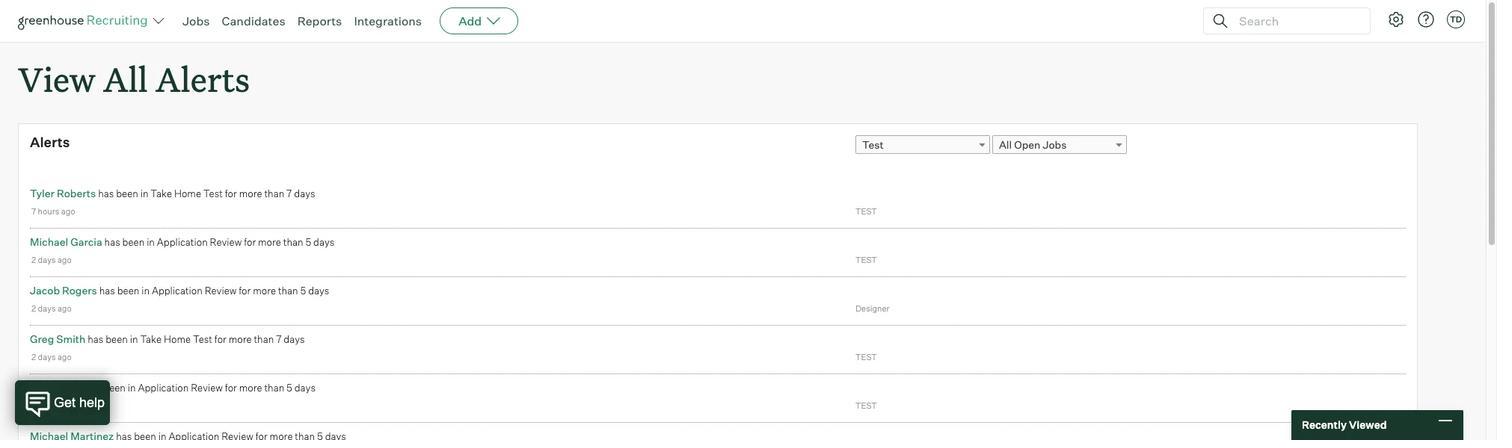 Task type: locate. For each thing, give the bounding box(es) containing it.
2
[[31, 255, 36, 266], [31, 304, 36, 314], [31, 352, 36, 363]]

application for davis
[[138, 382, 189, 394]]

in right garcia
[[147, 237, 155, 248]]

has
[[98, 188, 114, 200], [104, 237, 120, 248], [99, 285, 115, 297], [88, 334, 103, 346], [85, 382, 101, 394]]

configure image
[[1388, 10, 1406, 28]]

0 vertical spatial alerts
[[155, 57, 250, 101]]

in right davis
[[128, 382, 136, 394]]

5 inside "michael garcia has been in application review for more than 5 days test"
[[306, 237, 311, 248]]

test inside greg smith has been in take home test for more than 7 days test
[[193, 334, 212, 346]]

for inside tyler roberts has been in take home test for more than 7 days test
[[225, 188, 237, 200]]

been for tyler roberts
[[116, 188, 138, 200]]

0 vertical spatial 5
[[306, 237, 311, 248]]

2 down jacob
[[31, 304, 36, 314]]

in for jacob rogers
[[142, 285, 150, 297]]

all left open
[[999, 139, 1012, 151]]

days inside tyler roberts has been in take home test for more than 7 days test
[[294, 188, 315, 200]]

has inside the jane davis has been in application review for more than 5 days test
[[85, 382, 101, 394]]

ago down tyler roberts link
[[61, 207, 75, 217]]

viewed
[[1349, 419, 1387, 432]]

1 vertical spatial 7
[[31, 207, 36, 217]]

review inside jacob rogers has been in application review for more than 5 days designer
[[205, 285, 237, 297]]

been inside "michael garcia has been in application review for more than 5 days test"
[[122, 237, 145, 248]]

home for greg smith
[[164, 334, 191, 346]]

jane
[[30, 382, 54, 394]]

2 vertical spatial application
[[138, 382, 189, 394]]

has right roberts
[[98, 188, 114, 200]]

7 for tyler roberts
[[287, 188, 292, 200]]

ago down smith
[[58, 352, 72, 363]]

greg
[[30, 333, 54, 346]]

2 2 from the top
[[31, 304, 36, 314]]

been right roberts
[[116, 188, 138, 200]]

has right garcia
[[104, 237, 120, 248]]

for for rogers
[[239, 285, 251, 297]]

been right rogers on the left of the page
[[117, 285, 139, 297]]

has inside jacob rogers has been in application review for more than 5 days designer
[[99, 285, 115, 297]]

been inside the jane davis has been in application review for more than 5 days test
[[103, 382, 126, 394]]

2 down greg
[[31, 352, 36, 363]]

been inside greg smith has been in take home test for more than 7 days test
[[106, 334, 128, 346]]

more inside greg smith has been in take home test for more than 7 days test
[[229, 334, 252, 346]]

5 for garcia
[[306, 237, 311, 248]]

0 vertical spatial take
[[151, 188, 172, 200]]

all inside all open jobs link
[[999, 139, 1012, 151]]

3 test from the top
[[856, 352, 877, 363]]

2 vertical spatial 2 days ago
[[31, 352, 72, 363]]

0 horizontal spatial alerts
[[30, 134, 70, 150]]

ago down the jacob rogers link
[[58, 304, 72, 314]]

has right davis
[[85, 382, 101, 394]]

than inside "michael garcia has been in application review for more than 5 days test"
[[283, 237, 303, 248]]

1 vertical spatial all
[[999, 139, 1012, 151]]

than for michael garcia
[[283, 237, 303, 248]]

garcia
[[70, 236, 102, 248]]

2 days ago down the michael
[[31, 255, 72, 266]]

rogers
[[62, 284, 97, 297]]

5
[[306, 237, 311, 248], [300, 285, 306, 297], [287, 382, 292, 394]]

for inside jacob rogers has been in application review for more than 5 days designer
[[239, 285, 251, 297]]

ago down michael garcia link
[[58, 255, 72, 266]]

take inside tyler roberts has been in take home test for more than 7 days test
[[151, 188, 172, 200]]

greenhouse recruiting image
[[18, 12, 153, 30]]

all open jobs link
[[993, 136, 1127, 154]]

has for roberts
[[98, 188, 114, 200]]

7
[[287, 188, 292, 200], [31, 207, 36, 217], [276, 334, 282, 346]]

0 vertical spatial 7
[[287, 188, 292, 200]]

1 horizontal spatial all
[[999, 139, 1012, 151]]

in right rogers on the left of the page
[[142, 285, 150, 297]]

2 vertical spatial 5
[[287, 382, 292, 394]]

1 horizontal spatial alerts
[[155, 57, 250, 101]]

test
[[862, 139, 884, 151], [203, 188, 223, 200], [193, 334, 212, 346]]

2 vertical spatial review
[[191, 382, 223, 394]]

0 vertical spatial jobs
[[183, 13, 210, 28]]

take inside greg smith has been in take home test for more than 7 days test
[[140, 334, 162, 346]]

7 inside greg smith has been in take home test for more than 7 days test
[[276, 334, 282, 346]]

tyler roberts link
[[30, 187, 96, 200]]

jane davis has been in application review for more than 5 days test
[[30, 382, 877, 412]]

has inside greg smith has been in take home test for more than 7 days test
[[88, 334, 103, 346]]

has right rogers on the left of the page
[[99, 285, 115, 297]]

1 vertical spatial take
[[140, 334, 162, 346]]

5 for rogers
[[300, 285, 306, 297]]

1 2 days ago from the top
[[31, 255, 72, 266]]

review
[[210, 237, 242, 248], [205, 285, 237, 297], [191, 382, 223, 394]]

1 2 from the top
[[31, 255, 36, 266]]

alerts
[[155, 57, 250, 101], [30, 134, 70, 150]]

been inside jacob rogers has been in application review for more than 5 days designer
[[117, 285, 139, 297]]

review for jacob rogers
[[205, 285, 237, 297]]

for
[[225, 188, 237, 200], [244, 237, 256, 248], [239, 285, 251, 297], [215, 334, 227, 346], [225, 382, 237, 394]]

days
[[294, 188, 315, 200], [313, 237, 335, 248], [38, 255, 56, 266], [308, 285, 329, 297], [38, 304, 56, 314], [284, 334, 305, 346], [38, 352, 56, 363], [295, 382, 316, 394], [39, 401, 56, 412]]

review inside the jane davis has been in application review for more than 5 days test
[[191, 382, 223, 394]]

alerts down jobs link
[[155, 57, 250, 101]]

ago for davis
[[58, 401, 72, 412]]

7 hours ago
[[31, 207, 75, 217]]

alerts up tyler
[[30, 134, 70, 150]]

has for smith
[[88, 334, 103, 346]]

2 days ago
[[31, 255, 72, 266], [31, 304, 72, 314], [31, 352, 72, 363]]

4 days ago
[[31, 401, 72, 412]]

more
[[239, 188, 262, 200], [258, 237, 281, 248], [253, 285, 276, 297], [229, 334, 252, 346], [239, 382, 262, 394]]

2 2 days ago from the top
[[31, 304, 72, 314]]

for inside the jane davis has been in application review for more than 5 days test
[[225, 382, 237, 394]]

has inside "michael garcia has been in application review for more than 5 days test"
[[104, 237, 120, 248]]

reports link
[[297, 13, 342, 28]]

michael garcia link
[[30, 236, 102, 248]]

more inside the jane davis has been in application review for more than 5 days test
[[239, 382, 262, 394]]

more inside tyler roberts has been in take home test for more than 7 days test
[[239, 188, 262, 200]]

2 down the michael
[[31, 255, 36, 266]]

tyler
[[30, 187, 55, 200]]

ago
[[61, 207, 75, 217], [58, 255, 72, 266], [58, 304, 72, 314], [58, 352, 72, 363], [58, 401, 72, 412]]

in inside the jane davis has been in application review for more than 5 days test
[[128, 382, 136, 394]]

than inside the jane davis has been in application review for more than 5 days test
[[264, 382, 284, 394]]

home inside tyler roberts has been in take home test for more than 7 days test
[[174, 188, 201, 200]]

1 vertical spatial 2 days ago
[[31, 304, 72, 314]]

2 vertical spatial 2
[[31, 352, 36, 363]]

1 vertical spatial jobs
[[1043, 139, 1067, 151]]

test for roberts
[[203, 188, 223, 200]]

1 horizontal spatial 7
[[276, 334, 282, 346]]

application for garcia
[[157, 237, 208, 248]]

more inside "michael garcia has been in application review for more than 5 days test"
[[258, 237, 281, 248]]

2 horizontal spatial 7
[[287, 188, 292, 200]]

0 vertical spatial review
[[210, 237, 242, 248]]

0 vertical spatial 2 days ago
[[31, 255, 72, 266]]

greg smith has been in take home test for more than 7 days test
[[30, 333, 877, 363]]

in right smith
[[130, 334, 138, 346]]

has for garcia
[[104, 237, 120, 248]]

take for smith
[[140, 334, 162, 346]]

0 horizontal spatial 7
[[31, 207, 36, 217]]

0 vertical spatial 2
[[31, 255, 36, 266]]

1 test from the top
[[856, 207, 877, 217]]

all
[[103, 57, 148, 101], [999, 139, 1012, 151]]

0 vertical spatial application
[[157, 237, 208, 248]]

integrations
[[354, 13, 422, 28]]

0 horizontal spatial all
[[103, 57, 148, 101]]

application inside the jane davis has been in application review for more than 5 days test
[[138, 382, 189, 394]]

been right garcia
[[122, 237, 145, 248]]

has inside tyler roberts has been in take home test for more than 7 days test
[[98, 188, 114, 200]]

1 vertical spatial home
[[164, 334, 191, 346]]

for inside "michael garcia has been in application review for more than 5 days test"
[[244, 237, 256, 248]]

been right davis
[[103, 382, 126, 394]]

2 vertical spatial 7
[[276, 334, 282, 346]]

td
[[1450, 14, 1463, 25]]

5 inside the jane davis has been in application review for more than 5 days test
[[287, 382, 292, 394]]

2 days ago for greg
[[31, 352, 72, 363]]

in
[[140, 188, 148, 200], [147, 237, 155, 248], [142, 285, 150, 297], [130, 334, 138, 346], [128, 382, 136, 394]]

1 vertical spatial review
[[205, 285, 237, 297]]

more inside jacob rogers has been in application review for more than 5 days designer
[[253, 285, 276, 297]]

7 inside tyler roberts has been in take home test for more than 7 days test
[[287, 188, 292, 200]]

5 inside jacob rogers has been in application review for more than 5 days designer
[[300, 285, 306, 297]]

2 test from the top
[[856, 255, 877, 266]]

4 test from the top
[[856, 401, 877, 412]]

than
[[264, 188, 284, 200], [283, 237, 303, 248], [278, 285, 298, 297], [254, 334, 274, 346], [264, 382, 284, 394]]

1 vertical spatial 5
[[300, 285, 306, 297]]

in inside "michael garcia has been in application review for more than 5 days test"
[[147, 237, 155, 248]]

1 horizontal spatial jobs
[[1043, 139, 1067, 151]]

test inside tyler roberts has been in take home test for more than 7 days test
[[203, 188, 223, 200]]

been
[[116, 188, 138, 200], [122, 237, 145, 248], [117, 285, 139, 297], [106, 334, 128, 346], [103, 382, 126, 394]]

0 vertical spatial home
[[174, 188, 201, 200]]

review inside "michael garcia has been in application review for more than 5 days test"
[[210, 237, 242, 248]]

2 days ago down jacob
[[31, 304, 72, 314]]

ago down davis
[[58, 401, 72, 412]]

than inside jacob rogers has been in application review for more than 5 days designer
[[278, 285, 298, 297]]

add button
[[440, 7, 519, 34]]

in inside jacob rogers has been in application review for more than 5 days designer
[[142, 285, 150, 297]]

3 2 days ago from the top
[[31, 352, 72, 363]]

application
[[157, 237, 208, 248], [152, 285, 203, 297], [138, 382, 189, 394]]

for for davis
[[225, 382, 237, 394]]

candidates link
[[222, 13, 285, 28]]

home
[[174, 188, 201, 200], [164, 334, 191, 346]]

been right smith
[[106, 334, 128, 346]]

jacob
[[30, 284, 60, 297]]

been for michael garcia
[[122, 237, 145, 248]]

in inside tyler roberts has been in take home test for more than 7 days test
[[140, 188, 148, 200]]

recently viewed
[[1302, 419, 1387, 432]]

3 2 from the top
[[31, 352, 36, 363]]

1 vertical spatial application
[[152, 285, 203, 297]]

in inside greg smith has been in take home test for more than 7 days test
[[130, 334, 138, 346]]

application inside jacob rogers has been in application review for more than 5 days designer
[[152, 285, 203, 297]]

all right view
[[103, 57, 148, 101]]

1 vertical spatial 2
[[31, 304, 36, 314]]

1 vertical spatial test
[[203, 188, 223, 200]]

jobs right open
[[1043, 139, 1067, 151]]

been inside tyler roberts has been in take home test for more than 7 days test
[[116, 188, 138, 200]]

jobs
[[183, 13, 210, 28], [1043, 139, 1067, 151]]

2 days ago down greg smith link
[[31, 352, 72, 363]]

2 vertical spatial test
[[193, 334, 212, 346]]

in right roberts
[[140, 188, 148, 200]]

days inside the jane davis has been in application review for more than 5 days test
[[295, 382, 316, 394]]

in for greg smith
[[130, 334, 138, 346]]

has right smith
[[88, 334, 103, 346]]

test
[[856, 207, 877, 217], [856, 255, 877, 266], [856, 352, 877, 363], [856, 401, 877, 412]]

take
[[151, 188, 172, 200], [140, 334, 162, 346]]

for inside greg smith has been in take home test for more than 7 days test
[[215, 334, 227, 346]]

home inside greg smith has been in take home test for more than 7 days test
[[164, 334, 191, 346]]

application inside "michael garcia has been in application review for more than 5 days test"
[[157, 237, 208, 248]]

td button
[[1444, 7, 1468, 31]]

jobs left candidates link
[[183, 13, 210, 28]]



Task type: describe. For each thing, give the bounding box(es) containing it.
2 days ago for jacob
[[31, 304, 72, 314]]

review for michael garcia
[[210, 237, 242, 248]]

than inside tyler roberts has been in take home test for more than 7 days test
[[264, 188, 284, 200]]

4
[[31, 401, 37, 412]]

5 for davis
[[287, 382, 292, 394]]

recently
[[1302, 419, 1347, 432]]

take for roberts
[[151, 188, 172, 200]]

view all alerts
[[18, 57, 250, 101]]

jacob rogers has been in application review for more than 5 days designer
[[30, 284, 890, 314]]

days inside greg smith has been in take home test for more than 7 days test
[[284, 334, 305, 346]]

integrations link
[[354, 13, 422, 28]]

test link
[[856, 136, 990, 154]]

ago for garcia
[[58, 255, 72, 266]]

jane davis link
[[30, 382, 83, 394]]

tyler roberts has been in take home test for more than 7 days test
[[30, 187, 877, 217]]

test inside greg smith has been in take home test for more than 7 days test
[[856, 352, 877, 363]]

davis
[[56, 382, 83, 394]]

in for michael garcia
[[147, 237, 155, 248]]

been for jane davis
[[103, 382, 126, 394]]

2 for jacob rogers
[[31, 304, 36, 314]]

been for greg smith
[[106, 334, 128, 346]]

in for tyler roberts
[[140, 188, 148, 200]]

smith
[[56, 333, 86, 346]]

test inside "michael garcia has been in application review for more than 5 days test"
[[856, 255, 877, 266]]

candidates
[[222, 13, 285, 28]]

in for jane davis
[[128, 382, 136, 394]]

michael garcia has been in application review for more than 5 days test
[[30, 236, 877, 266]]

jobs link
[[183, 13, 210, 28]]

test inside the jane davis has been in application review for more than 5 days test
[[856, 401, 877, 412]]

ago for rogers
[[58, 304, 72, 314]]

days inside jacob rogers has been in application review for more than 5 days designer
[[308, 285, 329, 297]]

ago for roberts
[[61, 207, 75, 217]]

greg smith link
[[30, 333, 86, 346]]

2 for michael garcia
[[31, 255, 36, 266]]

0 horizontal spatial jobs
[[183, 13, 210, 28]]

than inside greg smith has been in take home test for more than 7 days test
[[254, 334, 274, 346]]

Search text field
[[1236, 10, 1357, 32]]

designer
[[856, 304, 890, 314]]

more for jane davis
[[239, 382, 262, 394]]

has for davis
[[85, 382, 101, 394]]

test for smith
[[193, 334, 212, 346]]

hours
[[38, 207, 59, 217]]

more for jacob rogers
[[253, 285, 276, 297]]

0 vertical spatial test
[[862, 139, 884, 151]]

has for rogers
[[99, 285, 115, 297]]

for for garcia
[[244, 237, 256, 248]]

2 for greg smith
[[31, 352, 36, 363]]

td button
[[1447, 10, 1465, 28]]

jobs inside all open jobs link
[[1043, 139, 1067, 151]]

1 vertical spatial alerts
[[30, 134, 70, 150]]

0 vertical spatial all
[[103, 57, 148, 101]]

days inside "michael garcia has been in application review for more than 5 days test"
[[313, 237, 335, 248]]

than for jane davis
[[264, 382, 284, 394]]

7 for greg smith
[[276, 334, 282, 346]]

more for michael garcia
[[258, 237, 281, 248]]

roberts
[[57, 187, 96, 200]]

2 days ago for michael
[[31, 255, 72, 266]]

all open jobs
[[999, 139, 1067, 151]]

ago for smith
[[58, 352, 72, 363]]

review for jane davis
[[191, 382, 223, 394]]

than for jacob rogers
[[278, 285, 298, 297]]

home for tyler roberts
[[174, 188, 201, 200]]

been for jacob rogers
[[117, 285, 139, 297]]

reports
[[297, 13, 342, 28]]

open
[[1014, 139, 1041, 151]]

add
[[459, 13, 482, 28]]

jacob rogers link
[[30, 284, 97, 297]]

view
[[18, 57, 95, 101]]

michael
[[30, 236, 68, 248]]

application for rogers
[[152, 285, 203, 297]]

test inside tyler roberts has been in take home test for more than 7 days test
[[856, 207, 877, 217]]



Task type: vqa. For each thing, say whether or not it's contained in the screenshot.
Make
no



